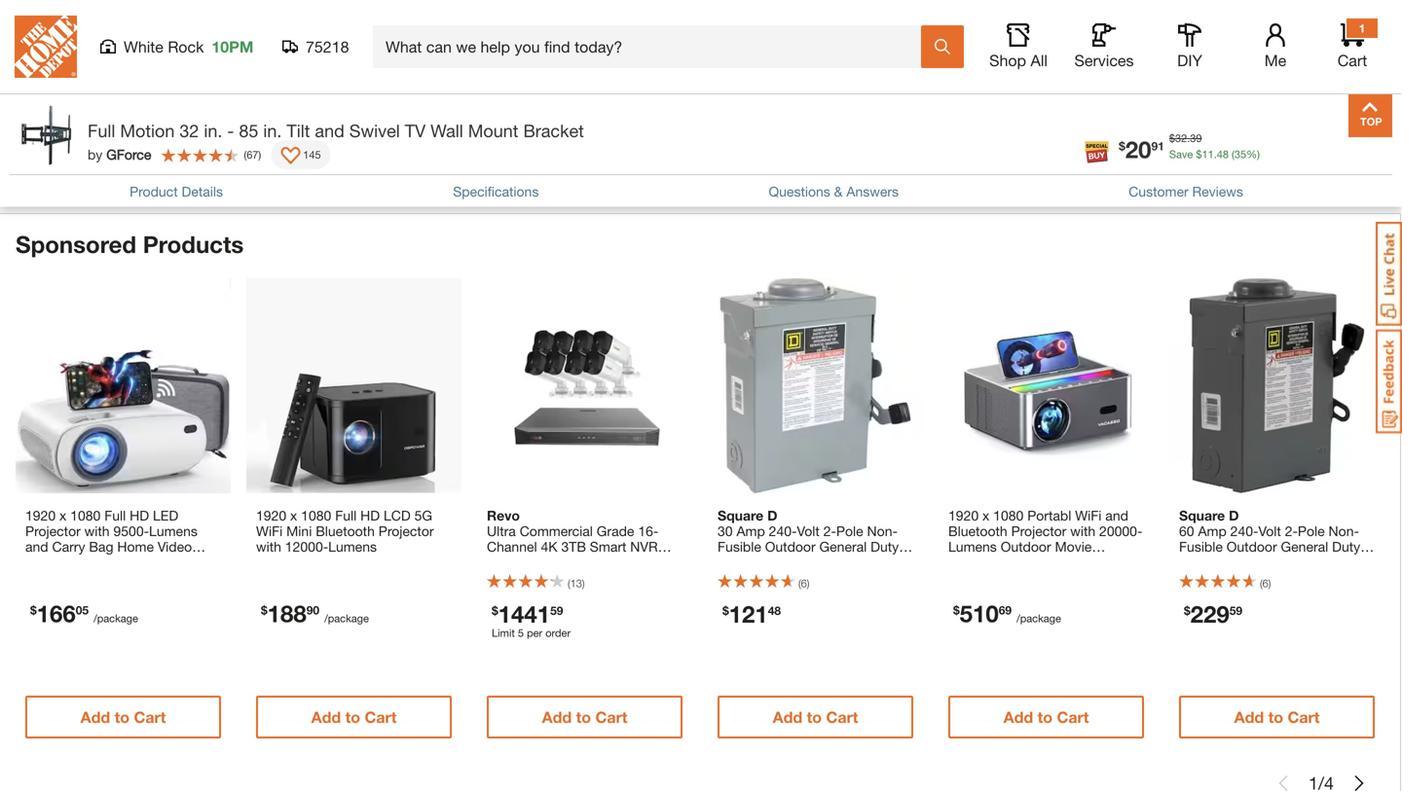 Task type: vqa. For each thing, say whether or not it's contained in the screenshot.
left ( 6 )
yes



Task type: describe. For each thing, give the bounding box(es) containing it.
order
[[546, 627, 571, 640]]

145
[[303, 148, 321, 161]]

( inside $ 32 . 39 save $ 11 . 48 ( 35 %)
[[1232, 148, 1235, 161]]

cart for 1920 x 1080 full hd lcd 5g wifi mini bluetooth projector with 12000-lumens image
[[365, 708, 397, 727]]

32 inside $ 32 . 39 save $ 11 . 48 ( 35 %)
[[1176, 132, 1187, 145]]

carry
[[52, 539, 85, 555]]

( for limit
[[568, 577, 570, 590]]

details
[[182, 183, 223, 200]]

shop all
[[990, 51, 1048, 70]]

for inside 1920 x 1080 full hd led projector with 9500-lumens and carry bag home video projector for tv stick/ps4/android/ios
[[84, 555, 101, 571]]

121
[[729, 600, 768, 628]]

5 inside button
[[97, 4, 107, 25]]

diy button
[[1159, 23, 1221, 70]]

91
[[1152, 139, 1165, 153]]

items
[[112, 4, 159, 25]]

this is the first slide image
[[1276, 776, 1291, 792]]

10pm
[[212, 37, 254, 56]]

add to cart for ultra commercial grade 16-channel 4k 3tb smart nvr surveillance system with (8) 4k 8mp indoor/outdoor bullet cameras image on the left of the page's add to cart button
[[542, 708, 628, 727]]

add 5 items to cart button
[[19, 0, 262, 34]]

$ 510 69 /package
[[954, 600, 1062, 628]]

145 button
[[271, 140, 331, 169]]

to for 1920 x 1080 portabl wifi and bluetooth projector with 20000-lumens outdoor movie projector for phone/pc/tv stick "image"
[[1038, 708, 1053, 727]]

home
[[117, 539, 154, 555]]

per
[[527, 627, 543, 640]]

$ 229 59
[[1184, 600, 1243, 628]]

12000-
[[285, 539, 328, 555]]

wifi inside 1920 x 1080 portabl wifi and bluetooth projector with 20000- lumens outdoor movie projector for phone/pc/tv stick
[[1075, 508, 1102, 524]]

2- for 229
[[1285, 523, 1298, 539]]

white rock 10pm
[[124, 37, 254, 56]]

save
[[1170, 148, 1193, 161]]

60
[[1179, 523, 1195, 539]]

limit
[[492, 627, 515, 640]]

customer reviews
[[1129, 183, 1244, 200]]

240- for 121
[[769, 523, 797, 539]]

59 for 1441
[[550, 604, 563, 618]]

) left display image
[[259, 148, 261, 161]]

2 in. from the left
[[263, 120, 282, 141]]

&
[[834, 183, 843, 200]]

8mp
[[487, 570, 515, 586]]

white
[[124, 37, 164, 56]]

add to cart for add to cart button for 1920 x 1080 full hd lcd 5g wifi mini bluetooth projector with 12000-lumens image
[[311, 708, 397, 727]]

/package for 188
[[324, 612, 369, 625]]

229
[[1191, 600, 1230, 628]]

bag
[[89, 539, 113, 555]]

d for 121
[[768, 508, 778, 524]]

What can we help you find today? search field
[[386, 26, 920, 67]]

$ for 510
[[954, 604, 960, 617]]

feedback link image
[[1376, 329, 1402, 434]]

and inside 1920 x 1080 full hd led projector with 9500-lumens and carry bag home video projector for tv stick/ps4/android/ios
[[25, 539, 48, 555]]

bluetooth inside 1920 x 1080 full hd lcd 5g wifi mini bluetooth projector with 12000-lumens
[[316, 523, 375, 539]]

customer
[[1129, 183, 1189, 200]]

the home depot logo image
[[15, 16, 77, 78]]

square for 229
[[1179, 508, 1225, 524]]

13
[[570, 577, 582, 590]]

$ 1441 59 limit 5 per order
[[492, 600, 571, 640]]

questions
[[769, 183, 831, 200]]

revo
[[487, 508, 520, 524]]

$ for 121
[[723, 604, 729, 618]]

48 inside $ 32 . 39 save $ 11 . 48 ( 35 %)
[[1217, 148, 1229, 161]]

general for 121
[[820, 539, 867, 555]]

projector inside 1920 x 1080 full hd lcd 5g wifi mini bluetooth projector with 12000-lumens
[[379, 523, 434, 539]]

add inside add 5 items to cart button
[[59, 4, 93, 25]]

11
[[1202, 148, 1214, 161]]

add for the 30 amp 240-volt 2-pole non-fusible outdoor general duty safety switch image
[[773, 708, 803, 727]]

( 6 ) for 229
[[1260, 577, 1271, 590]]

lcd
[[384, 508, 411, 524]]

non- for 121
[[867, 523, 898, 539]]

with inside 1920 x 1080 portabl wifi and bluetooth projector with 20000- lumens outdoor movie projector for phone/pc/tv stick
[[1071, 523, 1096, 539]]

0 vertical spatial and
[[315, 120, 345, 141]]

me
[[1265, 51, 1287, 70]]

indoor/outdoor
[[519, 570, 614, 586]]

me button
[[1245, 23, 1307, 70]]

6 for 229
[[1263, 577, 1269, 590]]

video
[[158, 539, 192, 555]]

hd for 188
[[360, 508, 380, 524]]

cart for ultra commercial grade 16-channel 4k 3tb smart nvr surveillance system with (8) 4k 8mp indoor/outdoor bullet cameras image on the left of the page
[[596, 708, 628, 727]]

( for 121
[[799, 577, 801, 590]]

product
[[130, 183, 178, 200]]

48 inside $ 121 48
[[768, 604, 781, 618]]

all
[[1031, 51, 1048, 70]]

( down 85
[[244, 148, 247, 161]]

240- for 229
[[1231, 523, 1259, 539]]

tilt
[[287, 120, 310, 141]]

lumens inside 1920 x 1080 portabl wifi and bluetooth projector with 20000- lumens outdoor movie projector for phone/pc/tv stick
[[949, 539, 997, 555]]

cameras
[[487, 586, 542, 602]]

surveillance
[[487, 555, 561, 571]]

20000-
[[1100, 523, 1143, 539]]

square for 121
[[718, 508, 764, 524]]

to for ultra commercial grade 16-channel 4k 3tb smart nvr surveillance system with (8) 4k 8mp indoor/outdoor bullet cameras image on the left of the page
[[576, 708, 591, 727]]

questions & answers
[[769, 183, 899, 200]]

add to cart for add to cart button for 1920 x 1080 portabl wifi and bluetooth projector with 20000-lumens outdoor movie projector for phone/pc/tv stick "image"
[[1004, 708, 1089, 727]]

shop all button
[[988, 23, 1050, 70]]

square d 30 amp 240-volt 2-pole non- fusible outdoor general duty safety switch
[[718, 508, 899, 571]]

35
[[1235, 148, 1247, 161]]

phone/pc/tv
[[1028, 555, 1111, 571]]

3tb
[[561, 539, 586, 555]]

full for 188
[[335, 508, 357, 524]]

1920 x 1080 full hd lcd 5g wifi mini bluetooth projector with 12000-lumens link
[[256, 508, 452, 555]]

full up the by
[[88, 120, 115, 141]]

85
[[239, 120, 259, 141]]

reviews
[[1193, 183, 1244, 200]]

bullet
[[617, 570, 652, 586]]

cart for the 30 amp 240-volt 2-pole non-fusible outdoor general duty safety switch image
[[826, 708, 858, 727]]

products
[[143, 230, 244, 258]]

product image image
[[15, 103, 78, 167]]

/package for 166
[[94, 612, 138, 625]]

30
[[718, 523, 733, 539]]

cart inside button
[[185, 4, 221, 25]]

$ for 188
[[261, 604, 268, 617]]

16-
[[638, 523, 659, 539]]

75218 button
[[282, 37, 350, 56]]

0 horizontal spatial .
[[1187, 132, 1190, 145]]

add for 1920 x 1080 portabl wifi and bluetooth projector with 20000-lumens outdoor movie projector for phone/pc/tv stick "image"
[[1004, 708, 1034, 727]]

movie
[[1055, 539, 1092, 555]]

bracket
[[523, 120, 584, 141]]

top button
[[1349, 93, 1393, 137]]

1 horizontal spatial 4k
[[661, 555, 678, 571]]

swivel
[[349, 120, 400, 141]]

services
[[1075, 51, 1134, 70]]

to for 1920 x 1080 full hd led projector with 9500-lumens and carry bag home video projector for tv stick/ps4/android/ios image
[[115, 708, 130, 727]]

add to cart button for 1920 x 1080 full hd led projector with 9500-lumens and carry bag home video projector for tv stick/ps4/android/ios image
[[25, 696, 221, 739]]

$ 166 05 /package
[[30, 600, 138, 628]]

add to cart button for ultra commercial grade 16-channel 4k 3tb smart nvr surveillance system with (8) 4k 8mp indoor/outdoor bullet cameras image on the left of the page
[[487, 696, 683, 739]]

bluetooth inside 1920 x 1080 portabl wifi and bluetooth projector with 20000- lumens outdoor movie projector for phone/pc/tv stick
[[949, 523, 1008, 539]]

1920 x 1080 full hd led projector with 9500-lumens and carry bag home video projector for tv stick/ps4/android/ios
[[25, 508, 198, 586]]

1080 for 510
[[994, 508, 1024, 524]]

stick
[[949, 570, 979, 586]]

revo ultra commercial grade 16- channel 4k 3tb smart nvr surveillance system with (8) 4k 8mp indoor/outdoor bullet cameras
[[487, 508, 678, 602]]

39
[[1190, 132, 1202, 145]]

add to cart button for 60 amp 240-volt 2-pole non-fusible outdoor general duty safety switch image
[[1179, 696, 1375, 739]]

add to cart for add to cart button related to 1920 x 1080 full hd led projector with 9500-lumens and carry bag home video projector for tv stick/ps4/android/ios image
[[80, 708, 166, 727]]



Task type: locate. For each thing, give the bounding box(es) containing it.
full inside 1920 x 1080 full hd lcd 5g wifi mini bluetooth projector with 12000-lumens
[[335, 508, 357, 524]]

2 horizontal spatial /package
[[1017, 612, 1062, 625]]

2 horizontal spatial and
[[1106, 508, 1129, 524]]

add for 1920 x 1080 full hd led projector with 9500-lumens and carry bag home video projector for tv stick/ps4/android/ios image
[[80, 708, 110, 727]]

x left 'portabl'
[[983, 508, 990, 524]]

1 horizontal spatial and
[[315, 120, 345, 141]]

1 in. from the left
[[204, 120, 222, 141]]

and inside 1920 x 1080 portabl wifi and bluetooth projector with 20000- lumens outdoor movie projector for phone/pc/tv stick
[[1106, 508, 1129, 524]]

duty for 229
[[1332, 539, 1361, 555]]

square inside square d 30 amp 240-volt 2-pole non- fusible outdoor general duty safety switch
[[718, 508, 764, 524]]

2 horizontal spatial lumens
[[949, 539, 997, 555]]

volt
[[797, 523, 820, 539], [1259, 523, 1282, 539]]

non-
[[867, 523, 898, 539], [1329, 523, 1360, 539]]

full inside 1920 x 1080 full hd led projector with 9500-lumens and carry bag home video projector for tv stick/ps4/android/ios
[[104, 508, 126, 524]]

1 outdoor from the left
[[765, 539, 816, 555]]

3 add to cart button from the left
[[487, 696, 683, 739]]

wifi
[[1075, 508, 1102, 524], [256, 523, 283, 539]]

/package right 90
[[324, 612, 369, 625]]

(
[[1232, 148, 1235, 161], [244, 148, 247, 161], [568, 577, 570, 590], [799, 577, 801, 590], [1260, 577, 1263, 590]]

4 add to cart from the left
[[773, 708, 858, 727]]

safety for 121
[[718, 555, 756, 571]]

stick/ps4/android/ios
[[25, 570, 165, 586]]

square right 20000-
[[1179, 508, 1225, 524]]

d for 229
[[1229, 508, 1239, 524]]

1 bluetooth from the left
[[316, 523, 375, 539]]

$ left 91 at the right of page
[[1119, 139, 1126, 153]]

2 switch from the left
[[1222, 555, 1263, 571]]

$ 20 91
[[1119, 135, 1165, 163]]

. left 35
[[1214, 148, 1217, 161]]

240- inside the square d 60 amp 240-volt 2-pole non- fusible outdoor general duty safety switch
[[1231, 523, 1259, 539]]

1920 for 510
[[949, 508, 979, 524]]

0 horizontal spatial lumens
[[149, 523, 198, 539]]

0 horizontal spatial fusible
[[718, 539, 761, 555]]

1 horizontal spatial amp
[[1198, 523, 1227, 539]]

5
[[97, 4, 107, 25], [518, 627, 524, 640]]

2 /package from the left
[[324, 612, 369, 625]]

hd left led
[[130, 508, 149, 524]]

1 horizontal spatial general
[[1281, 539, 1329, 555]]

2 duty from the left
[[1332, 539, 1361, 555]]

amp right 60 in the bottom right of the page
[[1198, 523, 1227, 539]]

3 /package from the left
[[1017, 612, 1062, 625]]

48 down square d 30 amp 240-volt 2-pole non- fusible outdoor general duty safety switch
[[768, 604, 781, 618]]

with left mini
[[256, 539, 281, 555]]

0 horizontal spatial /package
[[94, 612, 138, 625]]

1 vertical spatial 48
[[768, 604, 781, 618]]

1080 inside 1920 x 1080 full hd lcd 5g wifi mini bluetooth projector with 12000-lumens
[[301, 508, 331, 524]]

$ inside $ 20 91
[[1119, 139, 1126, 153]]

to for the 30 amp 240-volt 2-pole non-fusible outdoor general duty safety switch image
[[807, 708, 822, 727]]

0 horizontal spatial outdoor
[[765, 539, 816, 555]]

x for 510
[[983, 508, 990, 524]]

0 horizontal spatial 1080
[[70, 508, 101, 524]]

1 horizontal spatial fusible
[[1179, 539, 1223, 555]]

2 for from the left
[[1008, 555, 1024, 571]]

0 vertical spatial 5
[[97, 4, 107, 25]]

general inside square d 30 amp 240-volt 2-pole non- fusible outdoor general duty safety switch
[[820, 539, 867, 555]]

fusible for 229
[[1179, 539, 1223, 555]]

product details
[[130, 183, 223, 200]]

1 hd from the left
[[130, 508, 149, 524]]

x up carry
[[59, 508, 67, 524]]

channel
[[487, 539, 537, 555]]

48
[[1217, 148, 1229, 161], [768, 604, 781, 618]]

volt right '30'
[[797, 523, 820, 539]]

and left carry
[[25, 539, 48, 555]]

1 240- from the left
[[769, 523, 797, 539]]

add for ultra commercial grade 16-channel 4k 3tb smart nvr surveillance system with (8) 4k 8mp indoor/outdoor bullet cameras image on the left of the page
[[542, 708, 572, 727]]

gforce
[[106, 147, 151, 163]]

ultra commercial grade 16-channel 4k 3tb smart nvr surveillance system with (8) 4k 8mp indoor/outdoor bullet cameras image
[[477, 278, 692, 494]]

x inside 1920 x 1080 portabl wifi and bluetooth projector with 20000- lumens outdoor movie projector for phone/pc/tv stick
[[983, 508, 990, 524]]

0 horizontal spatial 4k
[[541, 539, 558, 555]]

67
[[247, 148, 259, 161]]

/package right 69
[[1017, 612, 1062, 625]]

$ right 91 at the right of page
[[1170, 132, 1176, 145]]

amp right '30'
[[737, 523, 765, 539]]

1920 up 12000-
[[256, 508, 286, 524]]

switch up $ 121 48
[[760, 555, 802, 571]]

$ inside $ 510 69 /package
[[954, 604, 960, 617]]

0 horizontal spatial 6
[[801, 577, 807, 590]]

mount
[[468, 120, 519, 141]]

fusible inside the square d 60 amp 240-volt 2-pole non- fusible outdoor general duty safety switch
[[1179, 539, 1223, 555]]

with left "(8)"
[[614, 555, 639, 571]]

5 add to cart from the left
[[1004, 708, 1089, 727]]

32 left - on the top
[[180, 120, 199, 141]]

2 fusible from the left
[[1179, 539, 1223, 555]]

1 1080 from the left
[[70, 508, 101, 524]]

$ for 20
[[1119, 139, 1126, 153]]

2-
[[824, 523, 837, 539], [1285, 523, 1298, 539]]

1920 up carry
[[25, 508, 56, 524]]

add to cart button for the 30 amp 240-volt 2-pole non-fusible outdoor general duty safety switch image
[[718, 696, 914, 739]]

d right 60 in the bottom right of the page
[[1229, 508, 1239, 524]]

1 general from the left
[[820, 539, 867, 555]]

2 non- from the left
[[1329, 523, 1360, 539]]

projector
[[25, 523, 81, 539], [379, 523, 434, 539], [1012, 523, 1067, 539], [25, 555, 81, 571], [949, 555, 1004, 571]]

with inside 1920 x 1080 full hd lcd 5g wifi mini bluetooth projector with 12000-lumens
[[256, 539, 281, 555]]

1 horizontal spatial 1920
[[256, 508, 286, 524]]

$ down "stick"
[[954, 604, 960, 617]]

add to cart for 60 amp 240-volt 2-pole non-fusible outdoor general duty safety switch image add to cart button
[[1235, 708, 1320, 727]]

shop
[[990, 51, 1027, 70]]

cart for 60 amp 240-volt 2-pole non-fusible outdoor general duty safety switch image
[[1288, 708, 1320, 727]]

2 horizontal spatial x
[[983, 508, 990, 524]]

( for 229
[[1260, 577, 1263, 590]]

1920 for 166
[[25, 508, 56, 524]]

$ left 90
[[261, 604, 268, 617]]

2- for 121
[[824, 523, 837, 539]]

/package for 510
[[1017, 612, 1062, 625]]

2 square from the left
[[1179, 508, 1225, 524]]

full for 166
[[104, 508, 126, 524]]

20
[[1126, 135, 1152, 163]]

1 horizontal spatial 240-
[[1231, 523, 1259, 539]]

0 horizontal spatial x
[[59, 508, 67, 524]]

1 horizontal spatial duty
[[1332, 539, 1361, 555]]

$ down 60 in the bottom right of the page
[[1184, 604, 1191, 618]]

/package inside $ 166 05 /package
[[94, 612, 138, 625]]

1 /package from the left
[[94, 612, 138, 625]]

1080 up bag
[[70, 508, 101, 524]]

$ for 229
[[1184, 604, 1191, 618]]

( 6 ) down square d 30 amp 240-volt 2-pole non- fusible outdoor general duty safety switch
[[799, 577, 810, 590]]

59 up order
[[550, 604, 563, 618]]

x inside 1920 x 1080 full hd lcd 5g wifi mini bluetooth projector with 12000-lumens
[[290, 508, 297, 524]]

hd inside 1920 x 1080 full hd led projector with 9500-lumens and carry bag home video projector for tv stick/ps4/android/ios
[[130, 508, 149, 524]]

0 horizontal spatial for
[[84, 555, 101, 571]]

lumens inside 1920 x 1080 full hd lcd 5g wifi mini bluetooth projector with 12000-lumens
[[328, 539, 377, 555]]

safety for 229
[[1179, 555, 1218, 571]]

for
[[84, 555, 101, 571], [1008, 555, 1024, 571]]

1 horizontal spatial /package
[[324, 612, 369, 625]]

-
[[227, 120, 234, 141]]

2- inside the square d 60 amp 240-volt 2-pole non- fusible outdoor general duty safety switch
[[1285, 523, 1298, 539]]

$ for 1441
[[492, 604, 498, 618]]

5 inside $ 1441 59 limit 5 per order
[[518, 627, 524, 640]]

pole inside the square d 60 amp 240-volt 2-pole non- fusible outdoor general duty safety switch
[[1298, 523, 1325, 539]]

1 horizontal spatial 59
[[1230, 604, 1243, 618]]

general
[[820, 539, 867, 555], [1281, 539, 1329, 555]]

pole for 229
[[1298, 523, 1325, 539]]

$ left 05
[[30, 604, 37, 617]]

2 59 from the left
[[1230, 604, 1243, 618]]

x up 12000-
[[290, 508, 297, 524]]

4 add to cart button from the left
[[718, 696, 914, 739]]

safety down '30'
[[718, 555, 756, 571]]

fusible inside square d 30 amp 240-volt 2-pole non- fusible outdoor general duty safety switch
[[718, 539, 761, 555]]

1 horizontal spatial outdoor
[[1001, 539, 1051, 555]]

( left %)
[[1232, 148, 1235, 161]]

1 horizontal spatial lumens
[[328, 539, 377, 555]]

x for 166
[[59, 508, 67, 524]]

48 right 11
[[1217, 148, 1229, 161]]

pole inside square d 30 amp 240-volt 2-pole non- fusible outdoor general duty safety switch
[[837, 523, 864, 539]]

bluetooth right mini
[[316, 523, 375, 539]]

square
[[718, 508, 764, 524], [1179, 508, 1225, 524]]

x inside 1920 x 1080 full hd led projector with 9500-lumens and carry bag home video projector for tv stick/ps4/android/ios
[[59, 508, 67, 524]]

1 horizontal spatial wifi
[[1075, 508, 1102, 524]]

customer reviews button
[[1129, 182, 1244, 202], [1129, 182, 1244, 202]]

2 add to cart from the left
[[311, 708, 397, 727]]

d inside square d 30 amp 240-volt 2-pole non- fusible outdoor general duty safety switch
[[768, 508, 778, 524]]

$ 32 . 39 save $ 11 . 48 ( 35 %)
[[1170, 132, 1260, 161]]

2 vertical spatial and
[[25, 539, 48, 555]]

2 x from the left
[[290, 508, 297, 524]]

69
[[999, 604, 1012, 617]]

amp for 121
[[737, 523, 765, 539]]

1 add to cart from the left
[[80, 708, 166, 727]]

1 59 from the left
[[550, 604, 563, 618]]

0 horizontal spatial amp
[[737, 523, 765, 539]]

0 horizontal spatial general
[[820, 539, 867, 555]]

1080 for 166
[[70, 508, 101, 524]]

sponsored products
[[16, 230, 244, 258]]

answers
[[847, 183, 899, 200]]

non- inside the square d 60 amp 240-volt 2-pole non- fusible outdoor general duty safety switch
[[1329, 523, 1360, 539]]

/package inside $ 510 69 /package
[[1017, 612, 1062, 625]]

240- inside square d 30 amp 240-volt 2-pole non- fusible outdoor general duty safety switch
[[769, 523, 797, 539]]

0 horizontal spatial switch
[[760, 555, 802, 571]]

square d 60 amp 240-volt 2-pole non- fusible outdoor general duty safety switch
[[1179, 508, 1361, 571]]

$ down '30'
[[723, 604, 729, 618]]

live chat image
[[1376, 222, 1402, 326]]

amp inside the square d 60 amp 240-volt 2-pole non- fusible outdoor general duty safety switch
[[1198, 523, 1227, 539]]

outdoor for 229
[[1227, 539, 1277, 555]]

1 horizontal spatial 32
[[1176, 132, 1187, 145]]

1441
[[498, 600, 550, 628]]

( down system
[[568, 577, 570, 590]]

switch inside the square d 60 amp 240-volt 2-pole non- fusible outdoor general duty safety switch
[[1222, 555, 1263, 571]]

d
[[768, 508, 778, 524], [1229, 508, 1239, 524]]

6 down square d 30 amp 240-volt 2-pole non- fusible outdoor general duty safety switch
[[801, 577, 807, 590]]

1 horizontal spatial .
[[1214, 148, 1217, 161]]

5g
[[415, 508, 432, 524]]

add to cart for add to cart button for the 30 amp 240-volt 2-pole non-fusible outdoor general duty safety switch image
[[773, 708, 858, 727]]

in. right 85
[[263, 120, 282, 141]]

safety
[[718, 555, 756, 571], [1179, 555, 1218, 571]]

questions & answers button
[[769, 182, 899, 202], [769, 182, 899, 202]]

5 add to cart button from the left
[[949, 696, 1144, 739]]

$ 188 90 /package
[[261, 600, 369, 628]]

/package
[[94, 612, 138, 625], [324, 612, 369, 625], [1017, 612, 1062, 625]]

with
[[84, 523, 110, 539], [1071, 523, 1096, 539], [256, 539, 281, 555], [614, 555, 639, 571]]

outdoor down 'portabl'
[[1001, 539, 1051, 555]]

3 x from the left
[[983, 508, 990, 524]]

1920 x 1080 full hd led projector with 9500-lumens and carry bag home video projector for tv stick/ps4/android/ios link
[[25, 508, 221, 586]]

59 inside $ 1441 59 limit 5 per order
[[550, 604, 563, 618]]

volt inside the square d 60 amp 240-volt 2-pole non- fusible outdoor general duty safety switch
[[1259, 523, 1282, 539]]

system
[[564, 555, 610, 571]]

pole for 121
[[837, 523, 864, 539]]

) down square d 30 amp 240-volt 2-pole non- fusible outdoor general duty safety switch
[[807, 577, 810, 590]]

$ inside $ 121 48
[[723, 604, 729, 618]]

3 1920 from the left
[[949, 508, 979, 524]]

square inside the square d 60 amp 240-volt 2-pole non- fusible outdoor general duty safety switch
[[1179, 508, 1225, 524]]

1 2- from the left
[[824, 523, 837, 539]]

1 switch from the left
[[760, 555, 802, 571]]

1 amp from the left
[[737, 523, 765, 539]]

nvr
[[630, 539, 658, 555]]

0 horizontal spatial 1920
[[25, 508, 56, 524]]

ultra
[[487, 523, 516, 539]]

$ for 166
[[30, 604, 37, 617]]

0 horizontal spatial safety
[[718, 555, 756, 571]]

1 vertical spatial and
[[1106, 508, 1129, 524]]

duty inside square d 30 amp 240-volt 2-pole non- fusible outdoor general duty safety switch
[[871, 539, 899, 555]]

hd left 'lcd'
[[360, 508, 380, 524]]

1920 x 1080 full hd lcd 5g wifi mini bluetooth projector with 12000-lumens image
[[246, 278, 462, 494]]

0 horizontal spatial 32
[[180, 120, 199, 141]]

hd for 166
[[130, 508, 149, 524]]

1 horizontal spatial 1080
[[301, 508, 331, 524]]

0 horizontal spatial duty
[[871, 539, 899, 555]]

grade
[[597, 523, 634, 539]]

general for 229
[[1281, 539, 1329, 555]]

mini
[[286, 523, 312, 539]]

$
[[1170, 132, 1176, 145], [1119, 139, 1126, 153], [1196, 148, 1202, 161], [30, 604, 37, 617], [261, 604, 268, 617], [954, 604, 960, 617], [492, 604, 498, 618], [723, 604, 729, 618], [1184, 604, 1191, 618]]

with up phone/pc/tv
[[1071, 523, 1096, 539]]

5 left per
[[518, 627, 524, 640]]

outdoor inside square d 30 amp 240-volt 2-pole non- fusible outdoor general duty safety switch
[[765, 539, 816, 555]]

1 horizontal spatial d
[[1229, 508, 1239, 524]]

1 horizontal spatial non-
[[1329, 523, 1360, 539]]

1 horizontal spatial bluetooth
[[949, 523, 1008, 539]]

sponsored
[[16, 230, 136, 258]]

6 for 121
[[801, 577, 807, 590]]

1920 x 1080 portabl wifi and bluetooth projector with 20000- lumens outdoor movie projector for phone/pc/tv stick link
[[949, 508, 1144, 586]]

1 6 from the left
[[801, 577, 807, 590]]

general inside the square d 60 amp 240-volt 2-pole non- fusible outdoor general duty safety switch
[[1281, 539, 1329, 555]]

cart for 1920 x 1080 portabl wifi and bluetooth projector with 20000-lumens outdoor movie projector for phone/pc/tv stick "image"
[[1057, 708, 1089, 727]]

amp inside square d 30 amp 240-volt 2-pole non- fusible outdoor general duty safety switch
[[737, 523, 765, 539]]

safety inside the square d 60 amp 240-volt 2-pole non- fusible outdoor general duty safety switch
[[1179, 555, 1218, 571]]

6 down the square d 60 amp 240-volt 2-pole non- fusible outdoor general duty safety switch
[[1263, 577, 1269, 590]]

1920 for 188
[[256, 508, 286, 524]]

59 for 229
[[1230, 604, 1243, 618]]

1 horizontal spatial in.
[[263, 120, 282, 141]]

1 duty from the left
[[871, 539, 899, 555]]

1920 inside 1920 x 1080 full hd lcd 5g wifi mini bluetooth projector with 12000-lumens
[[256, 508, 286, 524]]

1 horizontal spatial safety
[[1179, 555, 1218, 571]]

510
[[960, 600, 999, 628]]

3 1080 from the left
[[994, 508, 1024, 524]]

2 horizontal spatial 1080
[[994, 508, 1024, 524]]

add for 60 amp 240-volt 2-pole non-fusible outdoor general duty safety switch image
[[1235, 708, 1264, 727]]

) down the square d 60 amp 240-volt 2-pole non- fusible outdoor general duty safety switch
[[1269, 577, 1271, 590]]

( down the square d 60 amp 240-volt 2-pole non- fusible outdoor general duty safety switch
[[1260, 577, 1263, 590]]

duty for 121
[[871, 539, 899, 555]]

bluetooth up "stick"
[[949, 523, 1008, 539]]

) for 229
[[1269, 577, 1271, 590]]

specifications
[[453, 183, 539, 200]]

2 pole from the left
[[1298, 523, 1325, 539]]

outdoor right 60 in the bottom right of the page
[[1227, 539, 1277, 555]]

0 horizontal spatial 5
[[97, 4, 107, 25]]

0 horizontal spatial bluetooth
[[316, 523, 375, 539]]

/package right 05
[[94, 612, 138, 625]]

2- inside square d 30 amp 240-volt 2-pole non- fusible outdoor general duty safety switch
[[824, 523, 837, 539]]

0 horizontal spatial ( 6 )
[[799, 577, 810, 590]]

outdoor right '30'
[[765, 539, 816, 555]]

0 horizontal spatial pole
[[837, 523, 864, 539]]

switch for 229
[[1222, 555, 1263, 571]]

4k left 3tb
[[541, 539, 558, 555]]

in. left - on the top
[[204, 120, 222, 141]]

1 vertical spatial tv
[[105, 555, 121, 571]]

volt for 121
[[797, 523, 820, 539]]

2 1080 from the left
[[301, 508, 331, 524]]

3 outdoor from the left
[[1227, 539, 1277, 555]]

59 down the square d 60 amp 240-volt 2-pole non- fusible outdoor general duty safety switch
[[1230, 604, 1243, 618]]

3 add to cart from the left
[[542, 708, 628, 727]]

2 d from the left
[[1229, 508, 1239, 524]]

outdoor for 121
[[765, 539, 816, 555]]

$ down 39
[[1196, 148, 1202, 161]]

fusible up 229
[[1179, 539, 1223, 555]]

with inside 1920 x 1080 full hd led projector with 9500-lumens and carry bag home video projector for tv stick/ps4/android/ios
[[84, 523, 110, 539]]

0 horizontal spatial wifi
[[256, 523, 283, 539]]

1 horizontal spatial 48
[[1217, 148, 1229, 161]]

%)
[[1247, 148, 1260, 161]]

in.
[[204, 120, 222, 141], [263, 120, 282, 141]]

1 x from the left
[[59, 508, 67, 524]]

1 for from the left
[[84, 555, 101, 571]]

$ inside $ 229 59
[[1184, 604, 1191, 618]]

0 vertical spatial .
[[1187, 132, 1190, 145]]

0 vertical spatial tv
[[405, 120, 426, 141]]

motion
[[120, 120, 175, 141]]

240- right 60 in the bottom right of the page
[[1231, 523, 1259, 539]]

fusible up 121 at right bottom
[[718, 539, 761, 555]]

2 safety from the left
[[1179, 555, 1218, 571]]

1 add to cart button from the left
[[25, 696, 221, 739]]

1 vertical spatial .
[[1214, 148, 1217, 161]]

safety down 60 in the bottom right of the page
[[1179, 555, 1218, 571]]

1 safety from the left
[[718, 555, 756, 571]]

$ inside $ 166 05 /package
[[30, 604, 37, 617]]

d right '30'
[[768, 508, 778, 524]]

2 240- from the left
[[1231, 523, 1259, 539]]

outdoor inside 1920 x 1080 portabl wifi and bluetooth projector with 20000- lumens outdoor movie projector for phone/pc/tv stick
[[1001, 539, 1051, 555]]

1 horizontal spatial hd
[[360, 508, 380, 524]]

( down square d 30 amp 240-volt 2-pole non- fusible outdoor general duty safety switch
[[799, 577, 801, 590]]

x
[[59, 508, 67, 524], [290, 508, 297, 524], [983, 508, 990, 524]]

0 horizontal spatial 2-
[[824, 523, 837, 539]]

tv inside 1920 x 1080 full hd led projector with 9500-lumens and carry bag home video projector for tv stick/ps4/android/ios
[[105, 555, 121, 571]]

1 horizontal spatial tv
[[405, 120, 426, 141]]

wifi up movie
[[1075, 508, 1102, 524]]

1920 inside 1920 x 1080 portabl wifi and bluetooth projector with 20000- lumens outdoor movie projector for phone/pc/tv stick
[[949, 508, 979, 524]]

1920 x 1080 portabl wifi and bluetooth projector with 20000- lumens outdoor movie projector for phone/pc/tv stick
[[949, 508, 1143, 586]]

0 horizontal spatial hd
[[130, 508, 149, 524]]

1
[[1359, 21, 1366, 35]]

2 volt from the left
[[1259, 523, 1282, 539]]

0 horizontal spatial 240-
[[769, 523, 797, 539]]

0 horizontal spatial in.
[[204, 120, 222, 141]]

specifications button
[[453, 182, 539, 202], [453, 182, 539, 202]]

1920 x 1080 full hd lcd 5g wifi mini bluetooth projector with 12000-lumens
[[256, 508, 434, 555]]

duty
[[871, 539, 899, 555], [1332, 539, 1361, 555]]

square right 16- at the bottom left
[[718, 508, 764, 524]]

2 outdoor from the left
[[1001, 539, 1051, 555]]

led
[[153, 508, 178, 524]]

wifi left mini
[[256, 523, 283, 539]]

full motion 32 in. - 85 in. tilt and swivel tv wall mount bracket
[[88, 120, 584, 141]]

$ up limit
[[492, 604, 498, 618]]

) for 121
[[807, 577, 810, 590]]

4k
[[541, 539, 558, 555], [661, 555, 678, 571]]

with left 9500-
[[84, 523, 110, 539]]

30 amp 240-volt 2-pole non-fusible outdoor general duty safety switch image
[[708, 278, 923, 494]]

outdoor inside the square d 60 amp 240-volt 2-pole non- fusible outdoor general duty safety switch
[[1227, 539, 1277, 555]]

1080 for 188
[[301, 508, 331, 524]]

59
[[550, 604, 563, 618], [1230, 604, 1243, 618]]

0 horizontal spatial non-
[[867, 523, 898, 539]]

1 d from the left
[[768, 508, 778, 524]]

rock
[[168, 37, 204, 56]]

1 horizontal spatial ( 6 )
[[1260, 577, 1271, 590]]

0 horizontal spatial 59
[[550, 604, 563, 618]]

to for 60 amp 240-volt 2-pole non-fusible outdoor general duty safety switch image
[[1269, 708, 1284, 727]]

$ inside $ 1441 59 limit 5 per order
[[492, 604, 498, 618]]

fusible
[[718, 539, 761, 555], [1179, 539, 1223, 555]]

1 horizontal spatial 2-
[[1285, 523, 1298, 539]]

non- for 229
[[1329, 523, 1360, 539]]

volt for 229
[[1259, 523, 1282, 539]]

60 amp 240-volt 2-pole non-fusible outdoor general duty safety switch image
[[1170, 278, 1385, 494]]

1920 up "stick"
[[949, 508, 979, 524]]

0 horizontal spatial volt
[[797, 523, 820, 539]]

1 horizontal spatial 6
[[1263, 577, 1269, 590]]

1 fusible from the left
[[718, 539, 761, 555]]

(8)
[[643, 555, 658, 571]]

0 horizontal spatial and
[[25, 539, 48, 555]]

cart for 1920 x 1080 full hd led projector with 9500-lumens and carry bag home video projector for tv stick/ps4/android/ios image
[[134, 708, 166, 727]]

2 amp from the left
[[1198, 523, 1227, 539]]

and up 145 in the left of the page
[[315, 120, 345, 141]]

portabl
[[1028, 508, 1072, 524]]

9500-
[[113, 523, 149, 539]]

safety inside square d 30 amp 240-volt 2-pole non- fusible outdoor general duty safety switch
[[718, 555, 756, 571]]

1 horizontal spatial switch
[[1222, 555, 1263, 571]]

) for limit
[[582, 577, 585, 590]]

and up phone/pc/tv
[[1106, 508, 1129, 524]]

1080 left 'portabl'
[[994, 508, 1024, 524]]

x for 188
[[290, 508, 297, 524]]

lumens inside 1920 x 1080 full hd led projector with 9500-lumens and carry bag home video projector for tv stick/ps4/android/ios
[[149, 523, 198, 539]]

full right mini
[[335, 508, 357, 524]]

1920 x 1080 portabl wifi and bluetooth projector with 20000-lumens outdoor movie projector for phone/pc/tv stick image
[[939, 278, 1154, 494]]

1920 inside 1920 x 1080 full hd led projector with 9500-lumens and carry bag home video projector for tv stick/ps4/android/ios
[[25, 508, 56, 524]]

next slide image
[[1352, 776, 1367, 792]]

2 horizontal spatial outdoor
[[1227, 539, 1277, 555]]

1 horizontal spatial for
[[1008, 555, 1024, 571]]

switch for 121
[[760, 555, 802, 571]]

2 2- from the left
[[1285, 523, 1298, 539]]

1 horizontal spatial square
[[1179, 508, 1225, 524]]

display image
[[281, 147, 300, 167]]

d inside the square d 60 amp 240-volt 2-pole non- fusible outdoor general duty safety switch
[[1229, 508, 1239, 524]]

non- inside square d 30 amp 240-volt 2-pole non- fusible outdoor general duty safety switch
[[867, 523, 898, 539]]

wifi inside 1920 x 1080 full hd lcd 5g wifi mini bluetooth projector with 12000-lumens
[[256, 523, 283, 539]]

$ 121 48
[[723, 600, 781, 628]]

2 hd from the left
[[360, 508, 380, 524]]

4k right "(8)"
[[661, 555, 678, 571]]

59 inside $ 229 59
[[1230, 604, 1243, 618]]

$ inside $ 188 90 /package
[[261, 604, 268, 617]]

1 1920 from the left
[[25, 508, 56, 524]]

0 horizontal spatial tv
[[105, 555, 121, 571]]

1 volt from the left
[[797, 523, 820, 539]]

32 left 39
[[1176, 132, 1187, 145]]

with inside revo ultra commercial grade 16- channel 4k 3tb smart nvr surveillance system with (8) 4k 8mp indoor/outdoor bullet cameras
[[614, 555, 639, 571]]

1 horizontal spatial pole
[[1298, 523, 1325, 539]]

hd inside 1920 x 1080 full hd lcd 5g wifi mini bluetooth projector with 12000-lumens
[[360, 508, 380, 524]]

add for 1920 x 1080 full hd lcd 5g wifi mini bluetooth projector with 12000-lumens image
[[311, 708, 341, 727]]

6 add to cart from the left
[[1235, 708, 1320, 727]]

( 13 )
[[568, 577, 585, 590]]

1 pole from the left
[[837, 523, 864, 539]]

tv
[[405, 120, 426, 141], [105, 555, 121, 571]]

1 ( 6 ) from the left
[[799, 577, 810, 590]]

2 1920 from the left
[[256, 508, 286, 524]]

2 horizontal spatial 1920
[[949, 508, 979, 524]]

0 vertical spatial 48
[[1217, 148, 1229, 161]]

) down system
[[582, 577, 585, 590]]

for inside 1920 x 1080 portabl wifi and bluetooth projector with 20000- lumens outdoor movie projector for phone/pc/tv stick
[[1008, 555, 1024, 571]]

fusible for 121
[[718, 539, 761, 555]]

( 67 )
[[244, 148, 261, 161]]

$ for 32
[[1170, 132, 1176, 145]]

0 horizontal spatial d
[[768, 508, 778, 524]]

hd
[[130, 508, 149, 524], [360, 508, 380, 524]]

switch up $ 229 59
[[1222, 555, 1263, 571]]

add to cart button for 1920 x 1080 full hd lcd 5g wifi mini bluetooth projector with 12000-lumens image
[[256, 696, 452, 739]]

2 general from the left
[[1281, 539, 1329, 555]]

volt inside square d 30 amp 240-volt 2-pole non- fusible outdoor general duty safety switch
[[797, 523, 820, 539]]

to for 1920 x 1080 full hd lcd 5g wifi mini bluetooth projector with 12000-lumens image
[[345, 708, 360, 727]]

services button
[[1073, 23, 1136, 70]]

1 non- from the left
[[867, 523, 898, 539]]

amp for 229
[[1198, 523, 1227, 539]]

1920 x 1080 full hd led projector with 9500-lumens and carry bag home video projector for tv stick/ps4/android/ios image
[[16, 278, 231, 494]]

75218
[[306, 37, 349, 56]]

1 horizontal spatial 5
[[518, 627, 524, 640]]

. up 'save'
[[1187, 132, 1190, 145]]

volt right 60 in the bottom right of the page
[[1259, 523, 1282, 539]]

cart 1
[[1338, 21, 1368, 70]]

2 ( 6 ) from the left
[[1260, 577, 1271, 590]]

1080 inside 1920 x 1080 portabl wifi and bluetooth projector with 20000- lumens outdoor movie projector for phone/pc/tv stick
[[994, 508, 1024, 524]]

lumens
[[149, 523, 198, 539], [328, 539, 377, 555], [949, 539, 997, 555]]

1 vertical spatial 5
[[518, 627, 524, 640]]

1 horizontal spatial x
[[290, 508, 297, 524]]

0 horizontal spatial 48
[[768, 604, 781, 618]]

1080 up 12000-
[[301, 508, 331, 524]]

( 6 ) for 121
[[799, 577, 810, 590]]

duty inside the square d 60 amp 240-volt 2-pole non- fusible outdoor general duty safety switch
[[1332, 539, 1361, 555]]

/package inside $ 188 90 /package
[[324, 612, 369, 625]]

( 6 ) down the square d 60 amp 240-volt 2-pole non- fusible outdoor general duty safety switch
[[1260, 577, 1271, 590]]

0 horizontal spatial square
[[718, 508, 764, 524]]

2 add to cart button from the left
[[256, 696, 452, 739]]

switch inside square d 30 amp 240-volt 2-pole non- fusible outdoor general duty safety switch
[[760, 555, 802, 571]]

full up bag
[[104, 508, 126, 524]]

1 square from the left
[[718, 508, 764, 524]]

add to cart button for 1920 x 1080 portabl wifi and bluetooth projector with 20000-lumens outdoor movie projector for phone/pc/tv stick "image"
[[949, 696, 1144, 739]]

6 add to cart button from the left
[[1179, 696, 1375, 739]]

2 6 from the left
[[1263, 577, 1269, 590]]

188
[[268, 600, 307, 628]]

and
[[315, 120, 345, 141], [1106, 508, 1129, 524], [25, 539, 48, 555]]

2 bluetooth from the left
[[949, 523, 1008, 539]]

5 left items
[[97, 4, 107, 25]]

1 horizontal spatial volt
[[1259, 523, 1282, 539]]

1080 inside 1920 x 1080 full hd led projector with 9500-lumens and carry bag home video projector for tv stick/ps4/android/ios
[[70, 508, 101, 524]]

.
[[1187, 132, 1190, 145], [1214, 148, 1217, 161]]

240- right '30'
[[769, 523, 797, 539]]



